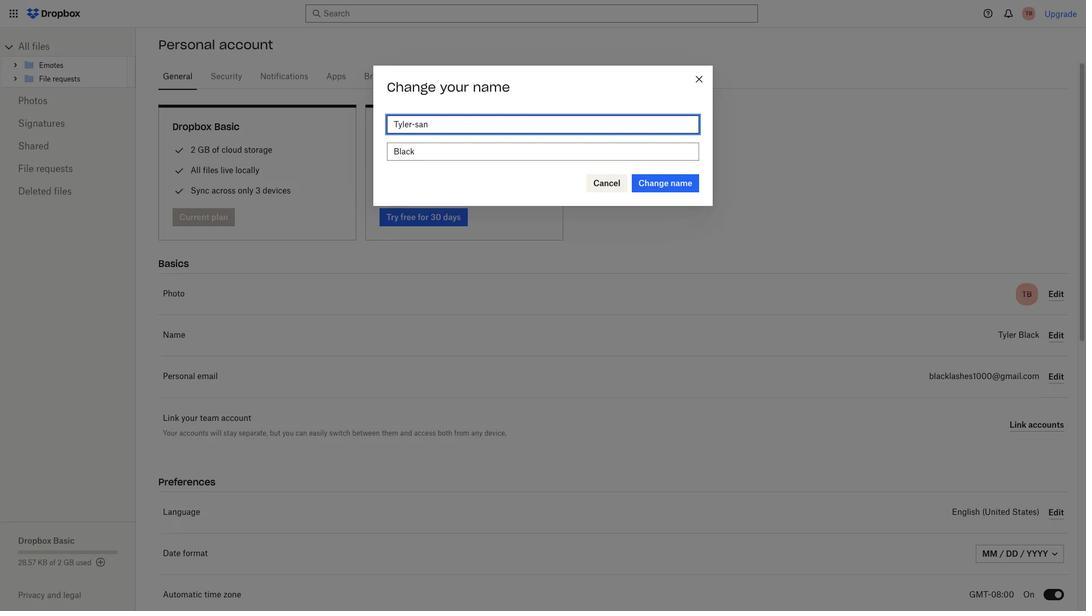 Task type: locate. For each thing, give the bounding box(es) containing it.
1 horizontal spatial change
[[639, 178, 669, 188]]

2 vertical spatial files
[[54, 187, 72, 196]]

0 horizontal spatial basic
[[53, 536, 75, 546]]

and
[[401, 429, 413, 438], [47, 590, 61, 600]]

personal
[[158, 37, 215, 53], [163, 373, 195, 381]]

1 vertical spatial change
[[639, 178, 669, 188]]

email
[[197, 373, 218, 381]]

plus
[[422, 121, 441, 132]]

1 horizontal spatial gb
[[198, 145, 210, 155]]

files for all files live locally
[[203, 165, 219, 175]]

from
[[454, 429, 470, 438]]

gb)
[[445, 145, 460, 155]]

0 horizontal spatial of
[[49, 560, 56, 567]]

dropbox up "28.57"
[[18, 536, 51, 546]]

gb left used
[[64, 560, 74, 567]]

account
[[219, 37, 273, 53], [221, 415, 251, 423]]

dropbox up the tb
[[380, 121, 419, 132]]

1 vertical spatial and
[[47, 590, 61, 600]]

0 vertical spatial dropbox basic
[[173, 121, 240, 132]]

1 horizontal spatial of
[[212, 145, 220, 155]]

1 vertical spatial name
[[671, 178, 693, 188]]

tyler black
[[999, 332, 1040, 340]]

basic up 2 gb of cloud storage
[[215, 121, 240, 132]]

all down the dropbox logo - go to the homepage
[[18, 42, 30, 52]]

your inside dialog
[[440, 79, 469, 95]]

2 up "all files live locally" at the top left of page
[[191, 145, 196, 155]]

Last name text field
[[394, 145, 693, 158]]

gmt-
[[970, 592, 992, 599]]

0 horizontal spatial gb
[[64, 560, 74, 567]]

automatic time zone
[[163, 592, 241, 599]]

across
[[212, 186, 236, 195]]

of right kb on the left bottom
[[49, 560, 56, 567]]

gmt-08:00
[[970, 592, 1015, 599]]

group
[[2, 56, 136, 88]]

tab list containing general
[[158, 62, 1069, 91]]

1 vertical spatial personal
[[163, 373, 195, 381]]

files down the dropbox logo - go to the homepage
[[32, 42, 50, 52]]

dropbox basic up 2 gb of cloud storage
[[173, 121, 240, 132]]

signatures
[[18, 119, 65, 128]]

1 horizontal spatial and
[[401, 429, 413, 438]]

of
[[212, 145, 220, 155], [462, 145, 470, 155], [49, 560, 56, 567]]

2 horizontal spatial dropbox
[[380, 121, 419, 132]]

1 horizontal spatial name
[[671, 178, 693, 188]]

security tab
[[206, 63, 247, 91]]

personal left email on the bottom left of page
[[163, 373, 195, 381]]

change for change your name
[[387, 79, 436, 95]]

all up sync
[[191, 165, 201, 175]]

dropbox basic
[[173, 121, 240, 132], [18, 536, 75, 546]]

deleted files
[[18, 187, 72, 196]]

all files tree
[[2, 38, 136, 88]]

all files
[[18, 42, 50, 52]]

0 vertical spatial files
[[32, 42, 50, 52]]

recommended image
[[380, 144, 393, 157]]

basic up 28.57 kb of 2 gb used
[[53, 536, 75, 546]]

blacklashes1000@gmail.com
[[930, 373, 1040, 381]]

of left cloud at the left top of the page
[[212, 145, 220, 155]]

(united
[[983, 509, 1011, 517]]

08:00
[[992, 592, 1015, 599]]

0 horizontal spatial files
[[32, 42, 50, 52]]

team
[[200, 415, 219, 423]]

can
[[296, 429, 307, 438]]

deleted files link
[[18, 181, 118, 203]]

1 vertical spatial all
[[191, 165, 201, 175]]

0 horizontal spatial and
[[47, 590, 61, 600]]

cancel button
[[587, 174, 628, 192]]

kb
[[38, 560, 48, 567]]

all for all files live locally
[[191, 165, 201, 175]]

link
[[163, 415, 179, 423]]

all
[[18, 42, 30, 52], [191, 165, 201, 175]]

cancel
[[594, 178, 621, 188]]

file requests
[[18, 165, 73, 174]]

2 gb of cloud storage
[[191, 145, 272, 155]]

gb
[[198, 145, 210, 155], [64, 560, 74, 567]]

preferences
[[158, 477, 216, 488]]

devices
[[263, 186, 291, 195]]

1 horizontal spatial basic
[[215, 121, 240, 132]]

0 vertical spatial personal
[[158, 37, 215, 53]]

locally
[[236, 165, 260, 175]]

0 horizontal spatial all
[[18, 42, 30, 52]]

0 vertical spatial your
[[440, 79, 469, 95]]

all for all files
[[18, 42, 30, 52]]

0 vertical spatial account
[[219, 37, 273, 53]]

account up stay
[[221, 415, 251, 423]]

1 horizontal spatial dropbox basic
[[173, 121, 240, 132]]

of right gb)
[[462, 145, 470, 155]]

First name text field
[[394, 118, 693, 131]]

1 vertical spatial your
[[181, 415, 198, 423]]

1 vertical spatial account
[[221, 415, 251, 423]]

1 vertical spatial basic
[[53, 536, 75, 546]]

files down file requests link
[[54, 187, 72, 196]]

2 left the tb
[[398, 145, 403, 155]]

1 horizontal spatial your
[[440, 79, 469, 95]]

files
[[32, 42, 50, 52], [203, 165, 219, 175], [54, 187, 72, 196]]

2 horizontal spatial of
[[462, 145, 470, 155]]

format
[[183, 550, 208, 558]]

change right cancel on the top right
[[639, 178, 669, 188]]

files left live on the top of page
[[203, 165, 219, 175]]

files for deleted files
[[54, 187, 72, 196]]

0 horizontal spatial dropbox basic
[[18, 536, 75, 546]]

28.57
[[18, 560, 36, 567]]

dropbox
[[173, 121, 212, 132], [380, 121, 419, 132], [18, 536, 51, 546]]

you
[[283, 429, 294, 438]]

all inside tree
[[18, 42, 30, 52]]

0 horizontal spatial change
[[387, 79, 436, 95]]

change name button
[[632, 174, 700, 192]]

photos link
[[18, 90, 118, 113]]

0 horizontal spatial your
[[181, 415, 198, 423]]

1 horizontal spatial 2
[[191, 145, 196, 155]]

personal up general
[[158, 37, 215, 53]]

your up "plus"
[[440, 79, 469, 95]]

1 horizontal spatial all
[[191, 165, 201, 175]]

file requests link
[[18, 158, 118, 181]]

2 for dropbox basic
[[191, 145, 196, 155]]

2 horizontal spatial 2
[[398, 145, 403, 155]]

used
[[76, 560, 91, 567]]

them
[[382, 429, 399, 438]]

your up accounts
[[181, 415, 198, 423]]

branding
[[364, 73, 399, 81]]

1 vertical spatial files
[[203, 165, 219, 175]]

dropbox basic up kb on the left bottom
[[18, 536, 75, 546]]

but
[[270, 429, 281, 438]]

name
[[163, 332, 186, 340]]

basic
[[215, 121, 240, 132], [53, 536, 75, 546]]

sync across only 3 devices
[[191, 186, 291, 195]]

3
[[256, 186, 261, 195]]

only
[[238, 186, 254, 195]]

your
[[440, 79, 469, 95], [181, 415, 198, 423]]

1 horizontal spatial files
[[54, 187, 72, 196]]

0 vertical spatial all
[[18, 42, 30, 52]]

2 horizontal spatial files
[[203, 165, 219, 175]]

basics
[[158, 258, 189, 269]]

2 right kb on the left bottom
[[58, 560, 62, 567]]

0 vertical spatial gb
[[198, 145, 210, 155]]

change up dropbox plus
[[387, 79, 436, 95]]

gb left cloud at the left top of the page
[[198, 145, 210, 155]]

change
[[387, 79, 436, 95], [639, 178, 669, 188]]

tab list
[[158, 62, 1069, 91]]

change inside button
[[639, 178, 669, 188]]

dropbox up 2 gb of cloud storage
[[173, 121, 212, 132]]

sync
[[191, 186, 209, 195]]

files inside tree
[[32, 42, 50, 52]]

dropbox logo - go to the homepage image
[[23, 5, 84, 23]]

account up security
[[219, 37, 273, 53]]

0 vertical spatial name
[[473, 79, 510, 95]]

name
[[473, 79, 510, 95], [671, 178, 693, 188]]

of for 2 gb of cloud storage
[[212, 145, 220, 155]]

cloud
[[222, 145, 242, 155]]

and left legal
[[47, 590, 61, 600]]

1 vertical spatial gb
[[64, 560, 74, 567]]

0 vertical spatial change
[[387, 79, 436, 95]]

2 for dropbox plus
[[398, 145, 403, 155]]

and right them
[[401, 429, 413, 438]]

1 horizontal spatial dropbox
[[173, 121, 212, 132]]



Task type: describe. For each thing, give the bounding box(es) containing it.
all files live locally
[[191, 165, 260, 175]]

english (united states)
[[953, 509, 1040, 517]]

deleted
[[18, 187, 52, 196]]

change your name dialog
[[374, 66, 713, 206]]

dropbox plus
[[380, 121, 441, 132]]

name inside button
[[671, 178, 693, 188]]

refer a friend tab
[[413, 63, 472, 91]]

dropbox for 2 gb of cloud storage
[[173, 121, 212, 132]]

change name
[[639, 178, 693, 188]]

legal
[[63, 590, 81, 600]]

files for all files
[[32, 42, 50, 52]]

personal for personal account
[[158, 37, 215, 53]]

apps
[[327, 73, 346, 81]]

personal for personal email
[[163, 373, 195, 381]]

language
[[163, 509, 200, 517]]

signatures link
[[18, 113, 118, 135]]

0 horizontal spatial 2
[[58, 560, 62, 567]]

automatic
[[163, 592, 202, 599]]

shared
[[18, 142, 49, 151]]

photos
[[18, 97, 48, 106]]

your for change
[[440, 79, 469, 95]]

0 horizontal spatial name
[[473, 79, 510, 95]]

stay
[[224, 429, 237, 438]]

privacy and legal link
[[18, 590, 136, 600]]

your for link
[[181, 415, 198, 423]]

between
[[352, 429, 380, 438]]

of for 28.57 kb of 2 gb used
[[49, 560, 56, 567]]

privacy and legal
[[18, 590, 81, 600]]

states)
[[1013, 509, 1040, 517]]

requests
[[36, 165, 73, 174]]

privacy
[[18, 590, 45, 600]]

security
[[211, 73, 242, 81]]

personal email
[[163, 373, 218, 381]]

all files link
[[18, 38, 136, 56]]

dropbox for 2 tb (2,000 gb) of space
[[380, 121, 419, 132]]

space
[[472, 145, 494, 155]]

will
[[210, 429, 222, 438]]

global header element
[[0, 0, 1087, 28]]

shared link
[[18, 135, 118, 158]]

notifications tab
[[256, 63, 313, 91]]

sharing tab
[[481, 63, 520, 91]]

your
[[163, 429, 178, 438]]

0 horizontal spatial dropbox
[[18, 536, 51, 546]]

get more space image
[[94, 556, 107, 569]]

switch
[[329, 429, 351, 438]]

your accounts will stay separate, but you can easily switch between them and access both from any device.
[[163, 429, 507, 438]]

0 vertical spatial basic
[[215, 121, 240, 132]]

date
[[163, 550, 181, 558]]

black
[[1019, 332, 1040, 340]]

1 vertical spatial dropbox basic
[[18, 536, 75, 546]]

28.57 kb of 2 gb used
[[18, 560, 91, 567]]

separate,
[[239, 429, 268, 438]]

time
[[204, 592, 221, 599]]

2 tb (2,000 gb) of space
[[398, 145, 494, 155]]

date format
[[163, 550, 208, 558]]

zone
[[224, 592, 241, 599]]

general tab
[[158, 63, 197, 91]]

on
[[1024, 592, 1035, 599]]

change for change name
[[639, 178, 669, 188]]

tyler
[[999, 332, 1017, 340]]

upgrade link
[[1045, 9, 1078, 18]]

personal account
[[158, 37, 273, 53]]

notifications
[[260, 73, 308, 81]]

storage
[[244, 145, 272, 155]]

english
[[953, 509, 981, 517]]

easily
[[309, 429, 328, 438]]

apps tab
[[322, 63, 351, 91]]

link your team account
[[163, 415, 251, 423]]

change your name
[[387, 79, 510, 95]]

general
[[163, 73, 193, 81]]

accounts
[[179, 429, 209, 438]]

device.
[[485, 429, 507, 438]]

(2,000
[[418, 145, 443, 155]]

tb
[[405, 145, 416, 155]]

any
[[472, 429, 483, 438]]

0 vertical spatial and
[[401, 429, 413, 438]]

branding tab
[[360, 63, 403, 91]]

access
[[414, 429, 436, 438]]

live
[[221, 165, 233, 175]]

both
[[438, 429, 453, 438]]

upgrade
[[1045, 9, 1078, 18]]

file
[[18, 165, 34, 174]]

photo
[[163, 290, 185, 298]]



Task type: vqa. For each thing, say whether or not it's contained in the screenshot.
Change
yes



